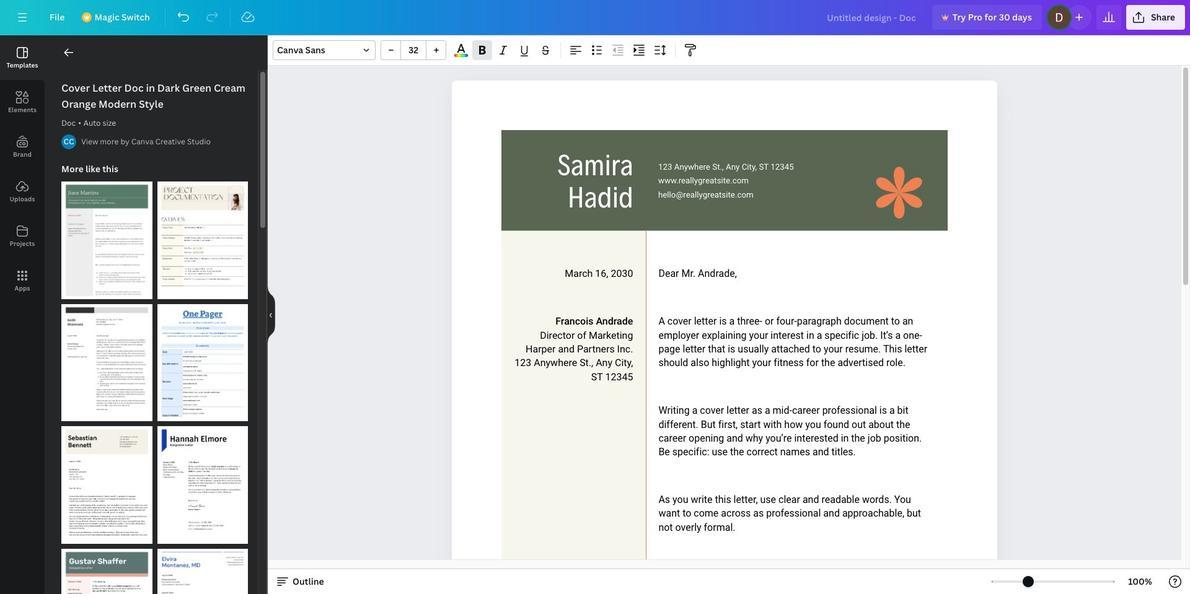 Task type: describe. For each thing, give the bounding box(es) containing it.
cover letter doc in blue white clean style image
[[157, 549, 248, 595]]

project documentation doc image
[[157, 182, 248, 299]]

color range image
[[455, 54, 468, 57]]

hide image
[[267, 285, 275, 345]]

resignation doc in blue purple traditional corporate style image
[[157, 427, 248, 544]]

cover letter doc image
[[61, 304, 152, 422]]

cover letter doc in green grey simple and minimal style image
[[61, 182, 152, 299]]

side panel tab list
[[0, 35, 45, 303]]

– – number field
[[405, 44, 422, 56]]

canva creative studio image
[[61, 135, 76, 149]]

project documentation doc group
[[157, 174, 248, 299]]

one pager doc image
[[157, 304, 248, 422]]

resignation doc in dark green pink simple style image
[[61, 549, 152, 595]]

canva creative studio element
[[61, 135, 76, 149]]



Task type: locate. For each thing, give the bounding box(es) containing it.
None text field
[[452, 81, 997, 595]]

cover letter doc in green grey simple and minimal style group
[[61, 174, 152, 299]]

None text field
[[863, 143, 935, 227]]

group
[[381, 40, 446, 60]]

main menu bar
[[0, 0, 1190, 35]]

Zoom button
[[1120, 572, 1161, 592]]

cover letter doc in cream white simple style image
[[61, 427, 152, 544]]

Design title text field
[[817, 5, 927, 30]]



Task type: vqa. For each thing, say whether or not it's contained in the screenshot.
group
yes



